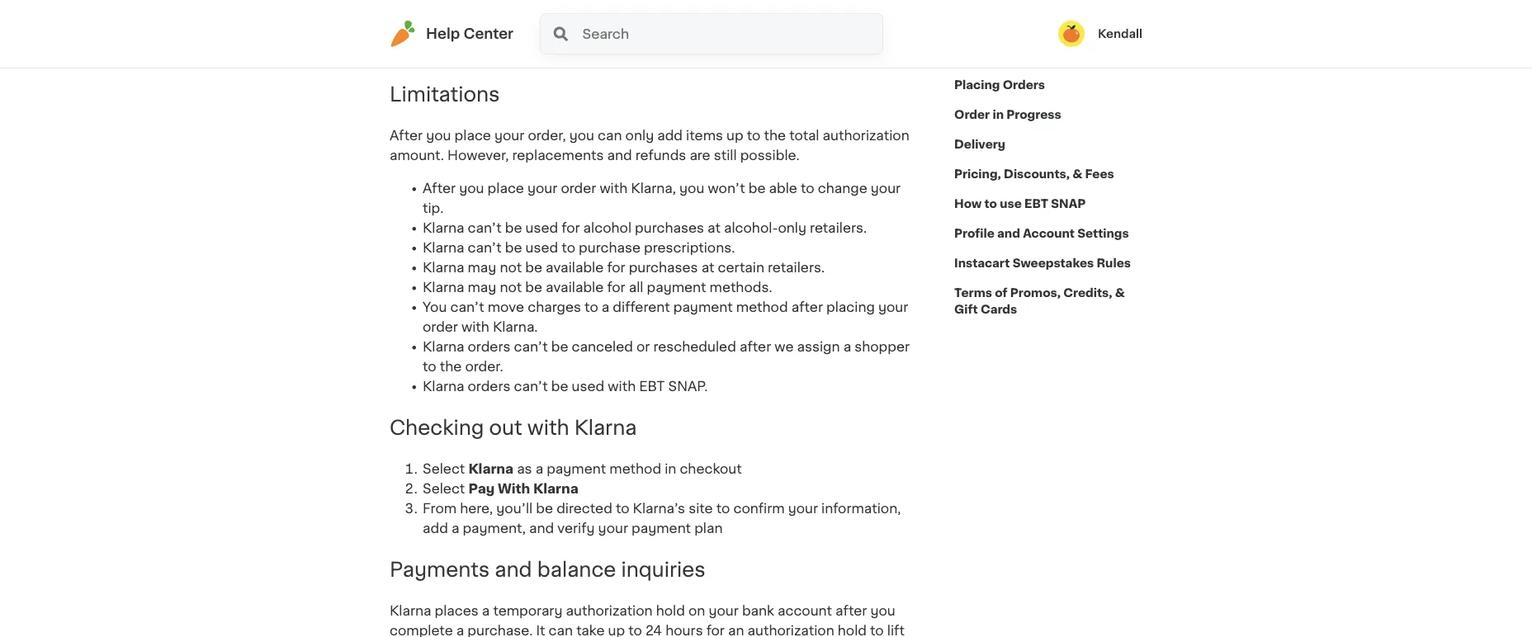 Task type: vqa. For each thing, say whether or not it's contained in the screenshot.
min within the Target 30 Min
no



Task type: locate. For each thing, give the bounding box(es) containing it.
and right fsa at the top
[[1076, 50, 1098, 61]]

0 horizontal spatial up
[[608, 625, 625, 638]]

after inside after you place your order with klarna, you won't be able to change your tip. klarna can't be used for alcohol purchases at alcohol-only retailers. klarna can't be used to purchase prescriptions. klarna may not be available for purchases at certain retailers. klarna may not be available for all payment methods. you can't move charges to a different payment method after placing your order with klarna. klarna orders can't be canceled or rescheduled after we assign a shopper to the order. klarna orders can't be used with ebt snap.
[[423, 182, 456, 195]]

klarna,
[[631, 182, 676, 195]]

instacart image
[[390, 21, 416, 47]]

plan
[[695, 522, 723, 536]]

promos,
[[1011, 287, 1061, 299]]

1 vertical spatial available
[[546, 281, 604, 295]]

however,
[[448, 149, 509, 162]]

payment up the rescheduled
[[674, 301, 733, 314]]

purchases up prescriptions.
[[635, 222, 704, 235]]

directed
[[557, 503, 613, 516]]

after up the tip.
[[423, 182, 456, 195]]

0 vertical spatial authorization
[[823, 129, 910, 143]]

instacart
[[955, 258, 1010, 269]]

ebt inside after you place your order with klarna, you won't be able to change your tip. klarna can't be used for alcohol purchases at alcohol-only retailers. klarna can't be used to purchase prescriptions. klarna may not be available for purchases at certain retailers. klarna may not be available for all payment methods. you can't move charges to a different payment method after placing your order with klarna. klarna orders can't be canceled or rescheduled after we assign a shopper to the order. klarna orders can't be used with ebt snap.
[[639, 380, 665, 394]]

you left won't
[[680, 182, 705, 195]]

method up klarna's
[[610, 463, 662, 476]]

payments and balance inquiries
[[390, 560, 706, 580]]

at down prescriptions.
[[702, 262, 715, 275]]

only
[[626, 129, 654, 143], [778, 222, 807, 235]]

order,
[[528, 129, 566, 143]]

cards
[[981, 304, 1018, 315]]

and left refunds
[[607, 149, 632, 162]]

only inside after you place your order, you can only add items up to the total authorization amount. however, replacements and refunds are still possible.
[[626, 129, 654, 143]]

0 vertical spatial purchases
[[635, 222, 704, 235]]

add down from
[[423, 522, 448, 536]]

1 vertical spatial total
[[790, 129, 820, 143]]

2 vertical spatial after
[[836, 605, 867, 618]]

1 horizontal spatial add
[[658, 129, 683, 143]]

1 horizontal spatial in
[[993, 109, 1004, 121]]

orders up order.
[[468, 341, 511, 354]]

authorization down account
[[748, 625, 835, 638]]

0 horizontal spatial balance
[[537, 560, 616, 580]]

or
[[637, 341, 650, 354]]

1 horizontal spatial are
[[690, 149, 711, 162]]

1 vertical spatial add
[[423, 522, 448, 536]]

and down use
[[998, 228, 1021, 239]]

klarna inside the remaining 3 payments are adjusted based on the final total of your order minus the first payment. for refunded items, klarna updates the remaining balance to reflect the new refunded amount.
[[555, 27, 597, 40]]

&
[[1073, 168, 1083, 180], [1115, 287, 1125, 299]]

add
[[658, 129, 683, 143], [423, 522, 448, 536]]

1 vertical spatial only
[[778, 222, 807, 235]]

remaining down based
[[684, 27, 750, 40]]

2 horizontal spatial after
[[836, 605, 867, 618]]

move
[[488, 301, 525, 314]]

the down '3'
[[505, 7, 527, 21]]

pricing, discounts, & fees
[[955, 168, 1115, 180]]

1 horizontal spatial can
[[598, 129, 622, 143]]

used
[[526, 222, 558, 235], [526, 242, 558, 255], [572, 380, 605, 394]]

with down move
[[462, 321, 490, 334]]

the inside after you place your order with klarna, you won't be able to change your tip. klarna can't be used for alcohol purchases at alcohol-only retailers. klarna can't be used to purchase prescriptions. klarna may not be available for purchases at certain retailers. klarna may not be available for all payment methods. you can't move charges to a different payment method after placing your order with klarna. klarna orders can't be canceled or rescheduled after we assign a shopper to the order. klarna orders can't be used with ebt snap.
[[440, 361, 462, 374]]

replacements
[[512, 149, 604, 162]]

0 vertical spatial select
[[423, 463, 465, 476]]

0 vertical spatial remaining
[[451, 0, 517, 1]]

up right take
[[608, 625, 625, 638]]

0 vertical spatial available
[[546, 262, 604, 275]]

profile and account settings
[[955, 228, 1129, 239]]

amount.
[[518, 47, 572, 60], [390, 149, 444, 162]]

a right assign
[[844, 341, 852, 354]]

your inside the remaining 3 payments are adjusted based on the final total of your order minus the first payment. for refunded items, klarna updates the remaining balance to reflect the new refunded amount.
[[860, 0, 890, 1]]

1 vertical spatial of
[[995, 287, 1008, 299]]

0 vertical spatial only
[[626, 129, 654, 143]]

be inside select klarna as a payment method in checkout select pay with klarna from here, you'll be directed to klarna's site to confirm your information, add a payment, and verify your payment plan
[[536, 503, 553, 516]]

retailers. right certain
[[768, 262, 825, 275]]

3
[[520, 0, 529, 1]]

1 horizontal spatial remaining
[[684, 27, 750, 40]]

0 vertical spatial amount.
[[518, 47, 572, 60]]

0 vertical spatial are
[[602, 0, 623, 1]]

1 vertical spatial order
[[561, 182, 597, 195]]

the left order.
[[440, 361, 462, 374]]

1 horizontal spatial on
[[733, 0, 749, 1]]

0 horizontal spatial are
[[602, 0, 623, 1]]

to inside how to use ebt snap link
[[985, 198, 998, 210]]

0 vertical spatial of
[[843, 0, 857, 1]]

select
[[423, 463, 465, 476], [423, 483, 465, 496]]

purchases down prescriptions.
[[629, 262, 698, 275]]

0 vertical spatial orders
[[468, 341, 511, 354]]

your right change
[[871, 182, 901, 195]]

payment
[[647, 281, 707, 295], [674, 301, 733, 314], [547, 463, 606, 476], [632, 522, 691, 536]]

1 vertical spatial amount.
[[390, 149, 444, 162]]

not
[[500, 262, 522, 275], [500, 281, 522, 295]]

0 vertical spatial in
[[993, 109, 1004, 121]]

1 vertical spatial not
[[500, 281, 522, 295]]

1 horizontal spatial &
[[1115, 287, 1125, 299]]

can't
[[468, 222, 502, 235], [468, 242, 502, 255], [450, 301, 485, 314], [514, 341, 548, 354], [514, 380, 548, 394]]

1 vertical spatial on
[[689, 605, 706, 618]]

to
[[809, 27, 823, 40], [747, 129, 761, 143], [801, 182, 815, 195], [985, 198, 998, 210], [562, 242, 576, 255], [585, 301, 599, 314], [423, 361, 437, 374], [616, 503, 630, 516], [717, 503, 730, 516], [629, 625, 642, 638], [870, 625, 884, 638]]

are up the payment.
[[602, 0, 623, 1]]

1 horizontal spatial amount.
[[518, 47, 572, 60]]

and
[[1076, 50, 1098, 61], [607, 149, 632, 162], [998, 228, 1021, 239], [529, 522, 554, 536], [495, 560, 532, 580]]

1 horizontal spatial of
[[995, 287, 1008, 299]]

hold
[[656, 605, 685, 618], [838, 625, 867, 638]]

1 vertical spatial can
[[549, 625, 573, 638]]

gift
[[955, 304, 978, 315]]

1 horizontal spatial balance
[[753, 27, 806, 40]]

place inside after you place your order with klarna, you won't be able to change your tip. klarna can't be used for alcohol purchases at alcohol-only retailers. klarna can't be used to purchase prescriptions. klarna may not be available for purchases at certain retailers. klarna may not be available for all payment methods. you can't move charges to a different payment method after placing your order with klarna. klarna orders can't be canceled or rescheduled after we assign a shopper to the order. klarna orders can't be used with ebt snap.
[[488, 182, 524, 195]]

after inside after you place your order, you can only add items up to the total authorization amount. however, replacements and refunds are still possible.
[[390, 129, 423, 143]]

1 vertical spatial hold
[[838, 625, 867, 638]]

authorization up change
[[823, 129, 910, 143]]

on right based
[[733, 0, 749, 1]]

payments
[[532, 0, 599, 1]]

with
[[498, 483, 530, 496]]

adjusted
[[627, 0, 685, 1]]

0 vertical spatial may
[[468, 262, 497, 275]]

can inside klarna places a temporary authorization hold on your bank account after you complete a purchase. it can take up to 24 hours for an authorization hold to lif
[[549, 625, 573, 638]]

amount. up the tip.
[[390, 149, 444, 162]]

all
[[629, 281, 644, 295]]

used down canceled
[[572, 380, 605, 394]]

the remaining 3 payments are adjusted based on the final total of your order minus the first payment. for refunded items, klarna updates the remaining balance to reflect the new refunded amount.
[[423, 0, 895, 60]]

complete
[[390, 625, 453, 638]]

after up assign
[[792, 301, 823, 314]]

redeem a gift card
[[965, 20, 1075, 31]]

refunded
[[448, 27, 508, 40], [454, 47, 514, 60]]

1 vertical spatial select
[[423, 483, 465, 496]]

select klarna as a payment method in checkout select pay with klarna from here, you'll be directed to klarna's site to confirm your information, add a payment, and verify your payment plan
[[423, 463, 901, 536]]

can
[[598, 129, 622, 143], [549, 625, 573, 638]]

only up refunds
[[626, 129, 654, 143]]

1 available from the top
[[546, 262, 604, 275]]

progress
[[1007, 109, 1062, 121]]

for
[[423, 27, 444, 40]]

1 select from the top
[[423, 463, 465, 476]]

0 vertical spatial on
[[733, 0, 749, 1]]

method inside select klarna as a payment method in checkout select pay with klarna from here, you'll be directed to klarna's site to confirm your information, add a payment, and verify your payment plan
[[610, 463, 662, 476]]

up up "still"
[[727, 129, 744, 143]]

place for however,
[[455, 129, 491, 143]]

a up purchase.
[[482, 605, 490, 618]]

to inside after you place your order, you can only add items up to the total authorization amount. however, replacements and refunds are still possible.
[[747, 129, 761, 143]]

your up shopper
[[879, 301, 909, 314]]

for left all on the left of page
[[607, 281, 626, 295]]

purchases
[[635, 222, 704, 235], [629, 262, 698, 275]]

terms of promos, credits, & gift cards
[[955, 287, 1125, 315]]

in right order
[[993, 109, 1004, 121]]

0 vertical spatial place
[[455, 129, 491, 143]]

0 vertical spatial order
[[423, 7, 458, 21]]

redeem
[[965, 20, 1014, 31]]

can right it
[[549, 625, 573, 638]]

0 vertical spatial after
[[390, 129, 423, 143]]

0 horizontal spatial hold
[[656, 605, 685, 618]]

1 vertical spatial &
[[1115, 287, 1125, 299]]

on inside the remaining 3 payments are adjusted based on the final total of your order minus the first payment. for refunded items, klarna updates the remaining balance to reflect the new refunded amount.
[[733, 0, 749, 1]]

gift
[[1026, 20, 1046, 31]]

remaining up minus
[[451, 0, 517, 1]]

for left an
[[707, 625, 725, 638]]

1 horizontal spatial after
[[792, 301, 823, 314]]

to inside the remaining 3 payments are adjusted based on the final total of your order minus the first payment. for refunded items, klarna updates the remaining balance to reflect the new refunded amount.
[[809, 27, 823, 40]]

1 vertical spatial may
[[468, 281, 497, 295]]

1 vertical spatial retailers.
[[768, 262, 825, 275]]

your down directed
[[598, 522, 628, 536]]

your up an
[[709, 605, 739, 618]]

0 horizontal spatial only
[[626, 129, 654, 143]]

rescheduled
[[654, 341, 737, 354]]

on up hours
[[689, 605, 706, 618]]

0 horizontal spatial amount.
[[390, 149, 444, 162]]

terms
[[955, 287, 993, 299]]

method inside after you place your order with klarna, you won't be able to change your tip. klarna can't be used for alcohol purchases at alcohol-only retailers. klarna can't be used to purchase prescriptions. klarna may not be available for purchases at certain retailers. klarna may not be available for all payment methods. you can't move charges to a different payment method after placing your order with klarna. klarna orders can't be canceled or rescheduled after we assign a shopper to the order. klarna orders can't be used with ebt snap.
[[737, 301, 788, 314]]

are down items
[[690, 149, 711, 162]]

1 vertical spatial are
[[690, 149, 711, 162]]

klarna
[[555, 27, 597, 40], [423, 222, 464, 235], [423, 242, 464, 255], [423, 262, 464, 275], [423, 281, 464, 295], [423, 341, 464, 354], [423, 380, 464, 394], [575, 418, 637, 438], [469, 463, 514, 476], [533, 483, 579, 496], [390, 605, 431, 618]]

after inside klarna places a temporary authorization hold on your bank account after you complete a purchase. it can take up to 24 hours for an authorization hold to lif
[[836, 605, 867, 618]]

& down rules
[[1115, 287, 1125, 299]]

0 vertical spatial &
[[1073, 168, 1083, 180]]

after
[[390, 129, 423, 143], [423, 182, 456, 195]]

method down methods.
[[737, 301, 788, 314]]

order down you
[[423, 321, 458, 334]]

order down replacements
[[561, 182, 597, 195]]

may
[[468, 262, 497, 275], [468, 281, 497, 295]]

1 horizontal spatial only
[[778, 222, 807, 235]]

amount. down the items,
[[518, 47, 572, 60]]

balance down final
[[753, 27, 806, 40]]

1 vertical spatial ebt
[[639, 380, 665, 394]]

1 may from the top
[[468, 262, 497, 275]]

0 horizontal spatial in
[[665, 463, 677, 476]]

can't down however,
[[468, 222, 502, 235]]

are
[[602, 0, 623, 1], [690, 149, 711, 162]]

tip.
[[423, 202, 444, 215]]

ebt right use
[[1025, 198, 1049, 210]]

still
[[714, 149, 737, 162]]

you right account
[[871, 605, 896, 618]]

place inside after you place your order, you can only add items up to the total authorization amount. however, replacements and refunds are still possible.
[[455, 129, 491, 143]]

0 horizontal spatial ebt
[[639, 380, 665, 394]]

0 vertical spatial used
[[526, 222, 558, 235]]

after for after you place your order, you can only add items up to the total authorization amount. however, replacements and refunds are still possible.
[[390, 129, 423, 143]]

0 vertical spatial hold
[[656, 605, 685, 618]]

0 horizontal spatial method
[[610, 463, 662, 476]]

1 vertical spatial after
[[423, 182, 456, 195]]

1 vertical spatial up
[[608, 625, 625, 638]]

after
[[792, 301, 823, 314], [740, 341, 771, 354], [836, 605, 867, 618]]

it
[[536, 625, 546, 638]]

retailers. down change
[[810, 222, 867, 235]]

refunds
[[636, 149, 687, 162]]

0 horizontal spatial add
[[423, 522, 448, 536]]

0 vertical spatial not
[[500, 262, 522, 275]]

help
[[426, 27, 460, 41]]

based
[[688, 0, 729, 1]]

0 horizontal spatial can
[[549, 625, 573, 638]]

0 vertical spatial method
[[737, 301, 788, 314]]

1 horizontal spatial up
[[727, 129, 744, 143]]

orders down order.
[[468, 380, 511, 394]]

2 select from the top
[[423, 483, 465, 496]]

amount. inside after you place your order, you can only add items up to the total authorization amount. however, replacements and refunds are still possible.
[[390, 149, 444, 162]]

available
[[546, 262, 604, 275], [546, 281, 604, 295]]

after right account
[[836, 605, 867, 618]]

place up however,
[[455, 129, 491, 143]]

0 vertical spatial can
[[598, 129, 622, 143]]

available down purchase
[[546, 262, 604, 275]]

at up prescriptions.
[[708, 222, 721, 235]]

card
[[1049, 20, 1075, 31]]

with right out
[[528, 418, 570, 438]]

after down limitations
[[390, 129, 423, 143]]

1 vertical spatial in
[[665, 463, 677, 476]]

with down canceled
[[608, 380, 636, 394]]

can't up move
[[468, 242, 502, 255]]

used up charges
[[526, 242, 558, 255]]

0 vertical spatial add
[[658, 129, 683, 143]]

& left fees
[[1073, 168, 1083, 180]]

0 horizontal spatial after
[[740, 341, 771, 354]]

klarna's
[[633, 503, 686, 516]]

you inside klarna places a temporary authorization hold on your bank account after you complete a purchase. it can take up to 24 hours for an authorization hold to lif
[[871, 605, 896, 618]]

1 vertical spatial orders
[[468, 380, 511, 394]]

add up refunds
[[658, 129, 683, 143]]

total inside after you place your order, you can only add items up to the total authorization amount. however, replacements and refunds are still possible.
[[790, 129, 820, 143]]

0 horizontal spatial of
[[843, 0, 857, 1]]

payment up different
[[647, 281, 707, 295]]

your up reflect
[[860, 0, 890, 1]]

place down however,
[[488, 182, 524, 195]]

can up replacements
[[598, 129, 622, 143]]

retailers.
[[810, 222, 867, 235], [768, 262, 825, 275]]

available up charges
[[546, 281, 604, 295]]

ebt
[[1025, 198, 1049, 210], [639, 380, 665, 394]]

total right final
[[810, 0, 840, 1]]

your
[[860, 0, 890, 1], [495, 129, 525, 143], [528, 182, 558, 195], [871, 182, 901, 195], [879, 301, 909, 314], [788, 503, 818, 516], [598, 522, 628, 536], [709, 605, 739, 618]]

used left alcohol
[[526, 222, 558, 235]]

only down 'able'
[[778, 222, 807, 235]]

klarna.
[[493, 321, 538, 334]]

items,
[[512, 27, 552, 40]]

how to use ebt snap link
[[955, 189, 1086, 219]]

0 horizontal spatial on
[[689, 605, 706, 618]]

a down places
[[457, 625, 464, 638]]

the right reflect
[[873, 27, 895, 40]]

a left different
[[602, 301, 610, 314]]

refunded down center
[[454, 47, 514, 60]]

1 vertical spatial method
[[610, 463, 662, 476]]

1 horizontal spatial method
[[737, 301, 788, 314]]

0 vertical spatial ebt
[[1025, 198, 1049, 210]]

of up reflect
[[843, 0, 857, 1]]

balance down verify
[[537, 560, 616, 580]]

Search search field
[[581, 14, 883, 54]]

order down the
[[423, 7, 458, 21]]

ebt left snap.
[[639, 380, 665, 394]]

refunded down minus
[[448, 27, 508, 40]]

0 vertical spatial balance
[[753, 27, 806, 40]]

for inside klarna places a temporary authorization hold on your bank account after you complete a purchase. it can take up to 24 hours for an authorization hold to lif
[[707, 625, 725, 638]]

authorization up take
[[566, 605, 653, 618]]

in left the checkout
[[665, 463, 677, 476]]

1 vertical spatial at
[[702, 262, 715, 275]]

a
[[1017, 20, 1023, 31], [602, 301, 610, 314], [844, 341, 852, 354], [536, 463, 544, 476], [452, 522, 459, 536], [482, 605, 490, 618], [457, 625, 464, 638]]

help center
[[426, 27, 514, 41]]

1 vertical spatial place
[[488, 182, 524, 195]]

0 vertical spatial total
[[810, 0, 840, 1]]

on inside klarna places a temporary authorization hold on your bank account after you complete a purchase. it can take up to 24 hours for an authorization hold to lif
[[689, 605, 706, 618]]

site
[[689, 503, 713, 516]]

1 not from the top
[[500, 262, 522, 275]]

and down you'll
[[529, 522, 554, 536]]

add inside after you place your order, you can only add items up to the total authorization amount. however, replacements and refunds are still possible.
[[658, 129, 683, 143]]

with
[[1023, 50, 1048, 61], [600, 182, 628, 195], [462, 321, 490, 334], [608, 380, 636, 394], [528, 418, 570, 438]]

0 vertical spatial up
[[727, 129, 744, 143]]



Task type: describe. For each thing, give the bounding box(es) containing it.
pricing,
[[955, 168, 1002, 180]]

checkout
[[680, 463, 742, 476]]

your inside after you place your order, you can only add items up to the total authorization amount. however, replacements and refunds are still possible.
[[495, 129, 525, 143]]

a right the as
[[536, 463, 544, 476]]

up inside klarna places a temporary authorization hold on your bank account after you complete a purchase. it can take up to 24 hours for an authorization hold to lif
[[608, 625, 625, 638]]

possible.
[[740, 149, 800, 162]]

placing
[[955, 79, 1000, 91]]

help center link
[[390, 21, 514, 47]]

after you place your order with klarna, you won't be able to change your tip. klarna can't be used for alcohol purchases at alcohol-only retailers. klarna can't be used to purchase prescriptions. klarna may not be available for purchases at certain retailers. klarna may not be available for all payment methods. you can't move charges to a different payment method after placing your order with klarna. klarna orders can't be canceled or rescheduled after we assign a shopper to the order. klarna orders can't be used with ebt snap.
[[423, 182, 910, 394]]

payment down klarna's
[[632, 522, 691, 536]]

total inside the remaining 3 payments are adjusted based on the final total of your order minus the first payment. for refunded items, klarna updates the remaining balance to reflect the new refunded amount.
[[810, 0, 840, 1]]

as
[[517, 463, 532, 476]]

2 available from the top
[[546, 281, 604, 295]]

and up the "temporary"
[[495, 560, 532, 580]]

you down limitations
[[426, 129, 451, 143]]

authorization inside after you place your order, you can only add items up to the total authorization amount. however, replacements and refunds are still possible.
[[823, 129, 910, 143]]

you up replacements
[[570, 129, 595, 143]]

fsa
[[1051, 50, 1073, 61]]

from
[[423, 503, 457, 516]]

certain
[[718, 262, 765, 275]]

can inside after you place your order, you can only add items up to the total authorization amount. however, replacements and refunds are still possible.
[[598, 129, 622, 143]]

kendall
[[1098, 28, 1143, 40]]

limitations
[[390, 85, 500, 105]]

add inside select klarna as a payment method in checkout select pay with klarna from here, you'll be directed to klarna's site to confirm your information, add a payment, and verify your payment plan
[[423, 522, 448, 536]]

in inside select klarna as a payment method in checkout select pay with klarna from here, you'll be directed to klarna's site to confirm your information, add a payment, and verify your payment plan
[[665, 463, 677, 476]]

the inside after you place your order, you can only add items up to the total authorization amount. however, replacements and refunds are still possible.
[[764, 129, 786, 143]]

your inside klarna places a temporary authorization hold on your bank account after you complete a purchase. it can take up to 24 hours for an authorization hold to lif
[[709, 605, 739, 618]]

charges
[[528, 301, 581, 314]]

delivery link
[[955, 130, 1006, 159]]

of inside the remaining 3 payments are adjusted based on the final total of your order minus the first payment. for refunded items, klarna updates the remaining balance to reflect the new refunded amount.
[[843, 0, 857, 1]]

profile and account settings link
[[955, 219, 1129, 249]]

0 vertical spatial retailers.
[[810, 222, 867, 235]]

we
[[775, 341, 794, 354]]

placing orders link
[[955, 70, 1045, 100]]

an
[[728, 625, 744, 638]]

1 vertical spatial refunded
[[454, 47, 514, 60]]

and inside select klarna as a payment method in checkout select pay with klarna from here, you'll be directed to klarna's site to confirm your information, add a payment, and verify your payment plan
[[529, 522, 554, 536]]

order in progress
[[955, 109, 1062, 121]]

place for can't
[[488, 182, 524, 195]]

klarna places a temporary authorization hold on your bank account after you complete a purchase. it can take up to 24 hours for an authorization hold to lif
[[390, 605, 905, 638]]

payment,
[[463, 522, 526, 536]]

the
[[423, 0, 448, 1]]

canceled
[[572, 341, 633, 354]]

are inside the remaining 3 payments are adjusted based on the final total of your order minus the first payment. for refunded items, klarna updates the remaining balance to reflect the new refunded amount.
[[602, 0, 623, 1]]

payment.
[[560, 7, 623, 21]]

after for after you place your order with klarna, you won't be able to change your tip. klarna can't be used for alcohol purchases at alcohol-only retailers. klarna can't be used to purchase prescriptions. klarna may not be available for purchases at certain retailers. klarna may not be available for all payment methods. you can't move charges to a different payment method after placing your order with klarna. klarna orders can't be canceled or rescheduled after we assign a shopper to the order. klarna orders can't be used with ebt snap.
[[423, 182, 456, 195]]

orders
[[1003, 79, 1045, 91]]

fees
[[1086, 168, 1115, 180]]

a left gift
[[1017, 20, 1023, 31]]

with left klarna,
[[600, 182, 628, 195]]

2 vertical spatial order
[[423, 321, 458, 334]]

how to use ebt snap
[[955, 198, 1086, 210]]

1 vertical spatial remaining
[[684, 27, 750, 40]]

0 horizontal spatial remaining
[[451, 0, 517, 1]]

pay
[[469, 483, 495, 496]]

shopping with fsa and hsa link
[[955, 40, 1136, 70]]

checking out with klarna
[[390, 418, 637, 438]]

settings
[[1078, 228, 1129, 239]]

0 vertical spatial after
[[792, 301, 823, 314]]

pricing, discounts, & fees link
[[955, 159, 1115, 189]]

you down however,
[[459, 182, 484, 195]]

for down purchase
[[607, 262, 626, 275]]

1 vertical spatial authorization
[[566, 605, 653, 618]]

confirm
[[734, 503, 785, 516]]

1 horizontal spatial hold
[[838, 625, 867, 638]]

bank
[[742, 605, 775, 618]]

amount. inside the remaining 3 payments are adjusted based on the final total of your order minus the first payment. for refunded items, klarna updates the remaining balance to reflect the new refunded amount.
[[518, 47, 572, 60]]

how
[[955, 198, 982, 210]]

payments
[[390, 560, 490, 580]]

a down from
[[452, 522, 459, 536]]

alcohol-
[[724, 222, 778, 235]]

able
[[769, 182, 798, 195]]

0 horizontal spatial &
[[1073, 168, 1083, 180]]

shopping
[[965, 50, 1020, 61]]

take
[[577, 625, 605, 638]]

1 vertical spatial used
[[526, 242, 558, 255]]

discounts,
[[1004, 168, 1070, 180]]

user avatar image
[[1059, 21, 1085, 47]]

order.
[[465, 361, 503, 374]]

snap
[[1052, 198, 1086, 210]]

& inside the terms of promos, credits, & gift cards
[[1115, 287, 1125, 299]]

balance inside the remaining 3 payments are adjusted based on the final total of your order minus the first payment. for refunded items, klarna updates the remaining balance to reflect the new refunded amount.
[[753, 27, 806, 40]]

instacart sweepstakes rules link
[[955, 249, 1131, 278]]

prescriptions.
[[644, 242, 735, 255]]

1 vertical spatial after
[[740, 341, 771, 354]]

for left alcohol
[[562, 222, 580, 235]]

2 may from the top
[[468, 281, 497, 295]]

shopping with fsa and hsa
[[965, 50, 1126, 61]]

1 vertical spatial balance
[[537, 560, 616, 580]]

can't up the checking out with klarna on the left
[[514, 380, 548, 394]]

alcohol
[[584, 222, 632, 235]]

profile
[[955, 228, 995, 239]]

methods.
[[710, 281, 773, 295]]

updates
[[601, 27, 655, 40]]

payment up directed
[[547, 463, 606, 476]]

sweepstakes
[[1013, 258, 1094, 269]]

new
[[423, 47, 450, 60]]

credits,
[[1064, 287, 1113, 299]]

change
[[818, 182, 868, 195]]

checking
[[390, 418, 484, 438]]

0 vertical spatial at
[[708, 222, 721, 235]]

placing orders
[[955, 79, 1045, 91]]

your right the confirm
[[788, 503, 818, 516]]

order
[[955, 109, 990, 121]]

klarna inside klarna places a temporary authorization hold on your bank account after you complete a purchase. it can take up to 24 hours for an authorization hold to lif
[[390, 605, 431, 618]]

2 vertical spatial used
[[572, 380, 605, 394]]

the down adjusted
[[658, 27, 680, 40]]

delivery
[[955, 139, 1006, 150]]

first
[[530, 7, 557, 21]]

redeem a gift card link
[[955, 11, 1085, 40]]

1 vertical spatial purchases
[[629, 262, 698, 275]]

are inside after you place your order, you can only add items up to the total authorization amount. however, replacements and refunds are still possible.
[[690, 149, 711, 162]]

reflect
[[826, 27, 870, 40]]

1 orders from the top
[[468, 341, 511, 354]]

use
[[1000, 198, 1022, 210]]

your down replacements
[[528, 182, 558, 195]]

out
[[489, 418, 523, 438]]

the left final
[[753, 0, 775, 1]]

of inside the terms of promos, credits, & gift cards
[[995, 287, 1008, 299]]

verify
[[558, 522, 595, 536]]

0 vertical spatial refunded
[[448, 27, 508, 40]]

up inside after you place your order, you can only add items up to the total authorization amount. however, replacements and refunds are still possible.
[[727, 129, 744, 143]]

account
[[1023, 228, 1075, 239]]

and inside after you place your order, you can only add items up to the total authorization amount. however, replacements and refunds are still possible.
[[607, 149, 632, 162]]

with left fsa at the top
[[1023, 50, 1048, 61]]

can't down klarna. in the bottom left of the page
[[514, 341, 548, 354]]

terms of promos, credits, & gift cards link
[[955, 278, 1143, 325]]

1 horizontal spatial ebt
[[1025, 198, 1049, 210]]

rules
[[1097, 258, 1131, 269]]

here,
[[460, 503, 493, 516]]

account
[[778, 605, 832, 618]]

can't right you
[[450, 301, 485, 314]]

won't
[[708, 182, 745, 195]]

2 orders from the top
[[468, 380, 511, 394]]

shopper
[[855, 341, 910, 354]]

different
[[613, 301, 670, 314]]

2 vertical spatial authorization
[[748, 625, 835, 638]]

order inside the remaining 3 payments are adjusted based on the final total of your order minus the first payment. for refunded items, klarna updates the remaining balance to reflect the new refunded amount.
[[423, 7, 458, 21]]

hours
[[666, 625, 703, 638]]

placing
[[827, 301, 875, 314]]

places
[[435, 605, 479, 618]]

only inside after you place your order with klarna, you won't be able to change your tip. klarna can't be used for alcohol purchases at alcohol-only retailers. klarna can't be used to purchase prescriptions. klarna may not be available for purchases at certain retailers. klarna may not be available for all payment methods. you can't move charges to a different payment method after placing your order with klarna. klarna orders can't be canceled or rescheduled after we assign a shopper to the order. klarna orders can't be used with ebt snap.
[[778, 222, 807, 235]]

minus
[[462, 7, 502, 21]]

2 not from the top
[[500, 281, 522, 295]]

items
[[686, 129, 723, 143]]

temporary
[[493, 605, 563, 618]]



